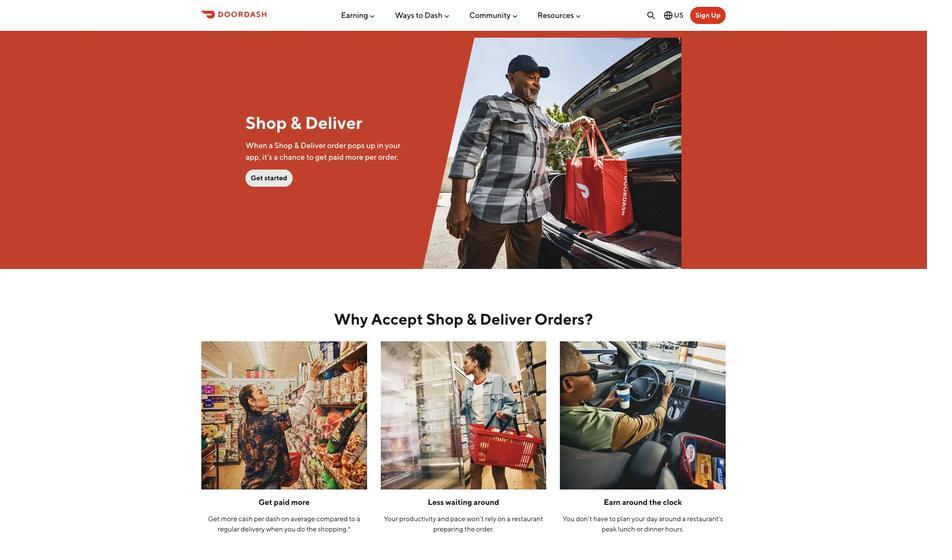 Task type: locate. For each thing, give the bounding box(es) containing it.
pace
[[450, 515, 465, 523]]

more down the pops
[[345, 153, 363, 162]]

2 horizontal spatial more
[[345, 153, 363, 162]]

0 vertical spatial paid
[[328, 153, 344, 162]]

1 vertical spatial deliver
[[301, 141, 326, 150]]

on right the rely
[[498, 515, 506, 523]]

delivery
[[241, 525, 265, 533]]

get
[[315, 153, 327, 162]]

dx s&d basket image
[[381, 342, 546, 490]]

your inside the when a shop & deliver order pops up in your app, it's a chance to get paid more per order.
[[385, 141, 401, 150]]

0 vertical spatial order.
[[378, 153, 398, 162]]

more up 'regular'
[[221, 515, 237, 523]]

0 horizontal spatial the
[[306, 525, 317, 533]]

your right in at the top of the page
[[385, 141, 401, 150]]

peak
[[602, 525, 617, 533]]

dx s&d packing image
[[423, 38, 681, 269]]

2 vertical spatial shop
[[426, 310, 463, 328]]

1 horizontal spatial paid
[[328, 153, 344, 162]]

deliver for why
[[480, 310, 531, 328]]

a inside your productivity and pace won't rely on a restaurant preparing the order.
[[507, 515, 510, 523]]

more up the average
[[291, 498, 310, 507]]

community
[[469, 11, 511, 20]]

productivity
[[399, 515, 436, 523]]

regular
[[218, 525, 240, 533]]

to up peak
[[609, 515, 616, 523]]

preparing
[[433, 525, 463, 533]]

do
[[297, 525, 305, 533]]

per down up
[[365, 153, 377, 162]]

the right do
[[306, 525, 317, 533]]

up
[[711, 11, 721, 19]]

ways
[[395, 11, 414, 20]]

a up the hours.
[[682, 515, 686, 523]]

0 horizontal spatial on
[[281, 515, 289, 523]]

to left the dash
[[416, 11, 423, 20]]

to
[[416, 11, 423, 20], [306, 153, 314, 162], [349, 515, 355, 523], [609, 515, 616, 523]]

app,
[[246, 153, 261, 162]]

1 horizontal spatial on
[[498, 515, 506, 523]]

cash
[[239, 515, 253, 523]]

2 horizontal spatial the
[[649, 498, 661, 507]]

shop inside the when a shop & deliver order pops up in your app, it's a chance to get paid more per order.
[[274, 141, 293, 150]]

waiting
[[445, 498, 472, 507]]

1 vertical spatial get
[[259, 498, 272, 507]]

more inside get more cash per dash on average compared to a regular delivery when you do the shopping.*
[[221, 515, 237, 523]]

around
[[474, 498, 499, 507], [622, 498, 648, 507], [659, 515, 681, 523]]

&
[[290, 113, 302, 133], [294, 141, 299, 150], [467, 310, 477, 328]]

2 horizontal spatial around
[[659, 515, 681, 523]]

on
[[281, 515, 289, 523], [498, 515, 506, 523]]

a inside get more cash per dash on average compared to a regular delivery when you do the shopping.*
[[357, 515, 360, 523]]

chance
[[279, 153, 305, 162]]

0 horizontal spatial around
[[474, 498, 499, 507]]

dx s&d shopping image
[[201, 342, 367, 490]]

shop & deliver
[[246, 113, 362, 133]]

1 horizontal spatial more
[[291, 498, 310, 507]]

0 vertical spatial per
[[365, 153, 377, 162]]

deliver
[[305, 113, 362, 133], [301, 141, 326, 150], [480, 310, 531, 328]]

get for get paid more
[[259, 498, 272, 507]]

1 horizontal spatial around
[[622, 498, 648, 507]]

get started
[[251, 174, 287, 182]]

to right 'compared'
[[349, 515, 355, 523]]

1 horizontal spatial per
[[365, 153, 377, 162]]

get inside the get started link
[[251, 174, 263, 182]]

1 vertical spatial order.
[[476, 525, 494, 533]]

2 vertical spatial more
[[221, 515, 237, 523]]

a inside you don't have to plan your day around a restaurant's peak lunch or dinner hours.
[[682, 515, 686, 523]]

1 vertical spatial your
[[632, 515, 645, 523]]

to inside you don't have to plan your day around a restaurant's peak lunch or dinner hours.
[[609, 515, 616, 523]]

the
[[649, 498, 661, 507], [306, 525, 317, 533], [464, 525, 475, 533]]

don't
[[576, 515, 592, 523]]

per up delivery
[[254, 515, 264, 523]]

up
[[366, 141, 375, 150]]

deliver inside the when a shop & deliver order pops up in your app, it's a chance to get paid more per order.
[[301, 141, 326, 150]]

around up plan on the bottom right of page
[[622, 498, 648, 507]]

on inside your productivity and pace won't rely on a restaurant preparing the order.
[[498, 515, 506, 523]]

accept
[[371, 310, 423, 328]]

the down "won't"
[[464, 525, 475, 533]]

order.
[[378, 153, 398, 162], [476, 525, 494, 533]]

get inside get more cash per dash on average compared to a regular delivery when you do the shopping.*
[[208, 515, 220, 523]]

order. down the rely
[[476, 525, 494, 533]]

order. inside your productivity and pace won't rely on a restaurant preparing the order.
[[476, 525, 494, 533]]

why
[[334, 310, 368, 328]]

dinner
[[644, 525, 664, 533]]

average
[[291, 515, 315, 523]]

1 horizontal spatial order.
[[476, 525, 494, 533]]

the inside get more cash per dash on average compared to a regular delivery when you do the shopping.*
[[306, 525, 317, 533]]

a right it's on the left top of the page
[[274, 153, 278, 162]]

1 horizontal spatial the
[[464, 525, 475, 533]]

get left started
[[251, 174, 263, 182]]

globe line image
[[663, 10, 673, 21]]

1 on from the left
[[281, 515, 289, 523]]

started
[[264, 174, 287, 182]]

0 horizontal spatial more
[[221, 515, 237, 523]]

paid
[[328, 153, 344, 162], [274, 498, 290, 507]]

or
[[636, 525, 643, 533]]

orders?
[[534, 310, 593, 328]]

you don't have to plan your day around a restaurant's peak lunch or dinner hours.
[[563, 515, 723, 533]]

2 vertical spatial get
[[208, 515, 220, 523]]

0 vertical spatial more
[[345, 153, 363, 162]]

1 vertical spatial &
[[294, 141, 299, 150]]

hours.
[[665, 525, 684, 533]]

order
[[327, 141, 346, 150]]

around up the rely
[[474, 498, 499, 507]]

0 vertical spatial get
[[251, 174, 263, 182]]

your up or
[[632, 515, 645, 523]]

earning link
[[341, 7, 376, 23]]

& inside the when a shop & deliver order pops up in your app, it's a chance to get paid more per order.
[[294, 141, 299, 150]]

per inside get more cash per dash on average compared to a regular delivery when you do the shopping.*
[[254, 515, 264, 523]]

more
[[345, 153, 363, 162], [291, 498, 310, 507], [221, 515, 237, 523]]

a
[[269, 141, 273, 150], [274, 153, 278, 162], [357, 515, 360, 523], [507, 515, 510, 523], [682, 515, 686, 523]]

your
[[385, 141, 401, 150], [632, 515, 645, 523]]

shop for why
[[426, 310, 463, 328]]

0 horizontal spatial per
[[254, 515, 264, 523]]

order. down in at the top of the page
[[378, 153, 398, 162]]

0 horizontal spatial your
[[385, 141, 401, 150]]

get up dash
[[259, 498, 272, 507]]

when a shop & deliver order pops up in your app, it's a chance to get paid more per order.
[[246, 141, 401, 162]]

in
[[377, 141, 383, 150]]

sign
[[695, 11, 710, 19]]

your inside you don't have to plan your day around a restaurant's peak lunch or dinner hours.
[[632, 515, 645, 523]]

2 vertical spatial deliver
[[480, 310, 531, 328]]

around up the hours.
[[659, 515, 681, 523]]

ways to dash
[[395, 11, 442, 20]]

sign up button
[[690, 7, 726, 24]]

get for get more cash per dash on average compared to a regular delivery when you do the shopping.*
[[208, 515, 220, 523]]

lunch
[[618, 525, 635, 533]]

get
[[251, 174, 263, 182], [259, 498, 272, 507], [208, 515, 220, 523]]

per
[[365, 153, 377, 162], [254, 515, 264, 523]]

more inside the when a shop & deliver order pops up in your app, it's a chance to get paid more per order.
[[345, 153, 363, 162]]

a right 'compared'
[[357, 515, 360, 523]]

to left get
[[306, 153, 314, 162]]

your
[[384, 515, 398, 523]]

community link
[[469, 7, 518, 23]]

a right the rely
[[507, 515, 510, 523]]

2 vertical spatial &
[[467, 310, 477, 328]]

around inside you don't have to plan your day around a restaurant's peak lunch or dinner hours.
[[659, 515, 681, 523]]

the up 'day'
[[649, 498, 661, 507]]

1 horizontal spatial your
[[632, 515, 645, 523]]

on up you in the left of the page
[[281, 515, 289, 523]]

1 vertical spatial paid
[[274, 498, 290, 507]]

get up 'regular'
[[208, 515, 220, 523]]

compared
[[316, 515, 348, 523]]

0 vertical spatial deliver
[[305, 113, 362, 133]]

paid up dash
[[274, 498, 290, 507]]

day
[[647, 515, 658, 523]]

1 vertical spatial shop
[[274, 141, 293, 150]]

rely
[[485, 515, 496, 523]]

dx s&d driving image
[[560, 342, 726, 490]]

paid down order
[[328, 153, 344, 162]]

less
[[428, 498, 444, 507]]

get more cash per dash on average compared to a regular delivery when you do the shopping.*
[[208, 515, 360, 533]]

dash
[[265, 515, 280, 523]]

2 on from the left
[[498, 515, 506, 523]]

1 vertical spatial per
[[254, 515, 264, 523]]

won't
[[467, 515, 484, 523]]

shop
[[246, 113, 287, 133], [274, 141, 293, 150], [426, 310, 463, 328]]

0 vertical spatial your
[[385, 141, 401, 150]]

0 horizontal spatial order.
[[378, 153, 398, 162]]



Task type: describe. For each thing, give the bounding box(es) containing it.
deliver for when
[[301, 141, 326, 150]]

resources link
[[537, 7, 582, 23]]

0 vertical spatial shop
[[246, 113, 287, 133]]

get started link
[[246, 170, 292, 187]]

less waiting around
[[428, 498, 499, 507]]

shop for when
[[274, 141, 293, 150]]

it's
[[262, 153, 272, 162]]

0 vertical spatial &
[[290, 113, 302, 133]]

earn
[[604, 498, 621, 507]]

you
[[284, 525, 296, 533]]

clock
[[663, 498, 682, 507]]

0 horizontal spatial paid
[[274, 498, 290, 507]]

1 vertical spatial more
[[291, 498, 310, 507]]

& for why
[[467, 310, 477, 328]]

to inside get more cash per dash on average compared to a regular delivery when you do the shopping.*
[[349, 515, 355, 523]]

us
[[674, 11, 683, 19]]

restaurant
[[512, 515, 543, 523]]

dash
[[425, 11, 442, 20]]

why accept shop & deliver orders?
[[334, 310, 593, 328]]

the inside your productivity and pace won't rely on a restaurant preparing the order.
[[464, 525, 475, 533]]

earning
[[341, 11, 368, 20]]

plan
[[617, 515, 630, 523]]

when
[[246, 141, 267, 150]]

& for when
[[294, 141, 299, 150]]

per inside the when a shop & deliver order pops up in your app, it's a chance to get paid more per order.
[[365, 153, 377, 162]]

pops
[[348, 141, 365, 150]]

to inside the when a shop & deliver order pops up in your app, it's a chance to get paid more per order.
[[306, 153, 314, 162]]

restaurant's
[[687, 515, 723, 523]]

on inside get more cash per dash on average compared to a regular delivery when you do the shopping.*
[[281, 515, 289, 523]]

a up it's on the left top of the page
[[269, 141, 273, 150]]

resources
[[537, 11, 574, 20]]

have
[[593, 515, 608, 523]]

shopping.*
[[318, 525, 351, 533]]

order. inside the when a shop & deliver order pops up in your app, it's a chance to get paid more per order.
[[378, 153, 398, 162]]

when
[[266, 525, 283, 533]]

paid inside the when a shop & deliver order pops up in your app, it's a chance to get paid more per order.
[[328, 153, 344, 162]]

and
[[437, 515, 449, 523]]

sign up
[[695, 11, 721, 19]]

your productivity and pace won't rely on a restaurant preparing the order.
[[384, 515, 543, 533]]

earn around the clock
[[604, 498, 682, 507]]

ways to dash link
[[395, 7, 450, 23]]

you
[[563, 515, 575, 523]]

get for get started
[[251, 174, 263, 182]]

get paid more
[[259, 498, 310, 507]]



Task type: vqa. For each thing, say whether or not it's contained in the screenshot.
the Sign in Sign Up button
no



